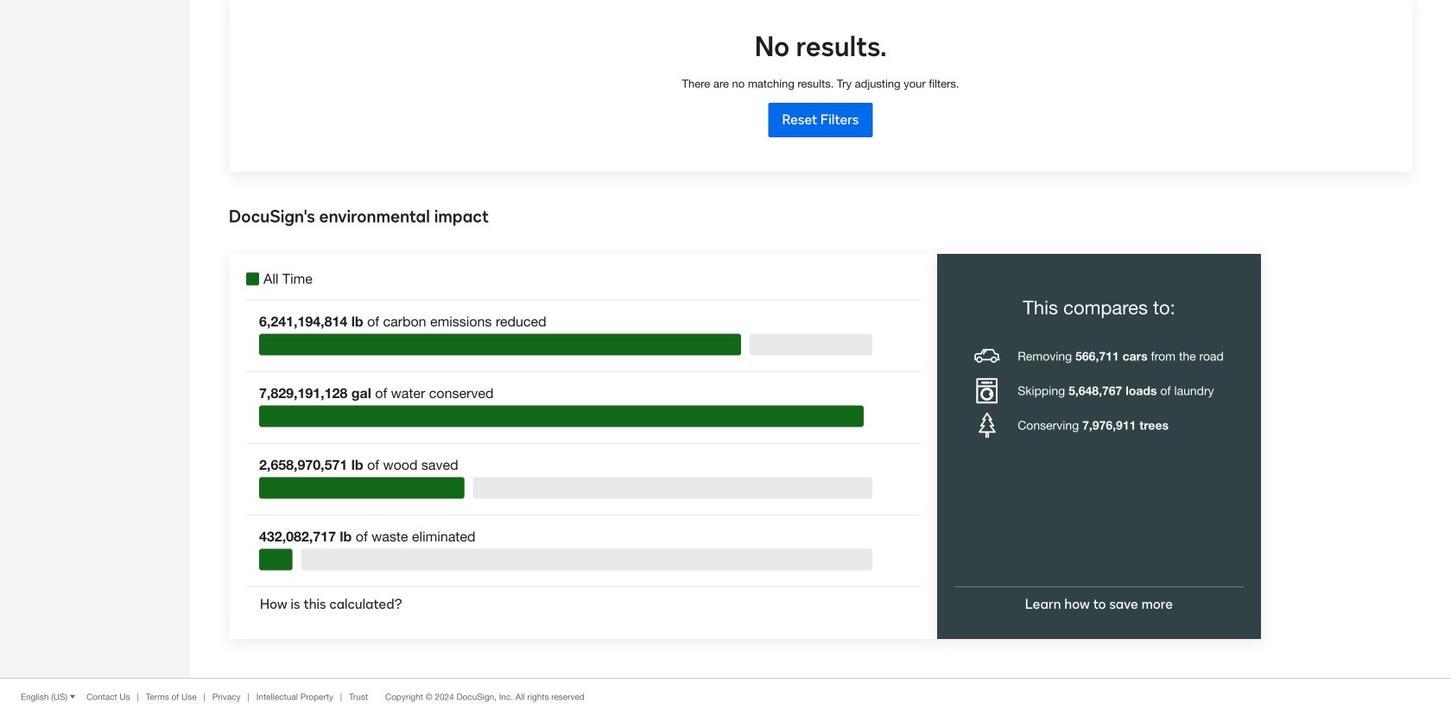 Task type: vqa. For each thing, say whether or not it's contained in the screenshot.
"DocuSign eSignature" image on the top left of page
no



Task type: locate. For each thing, give the bounding box(es) containing it.
more info region
[[0, 678, 1452, 715]]



